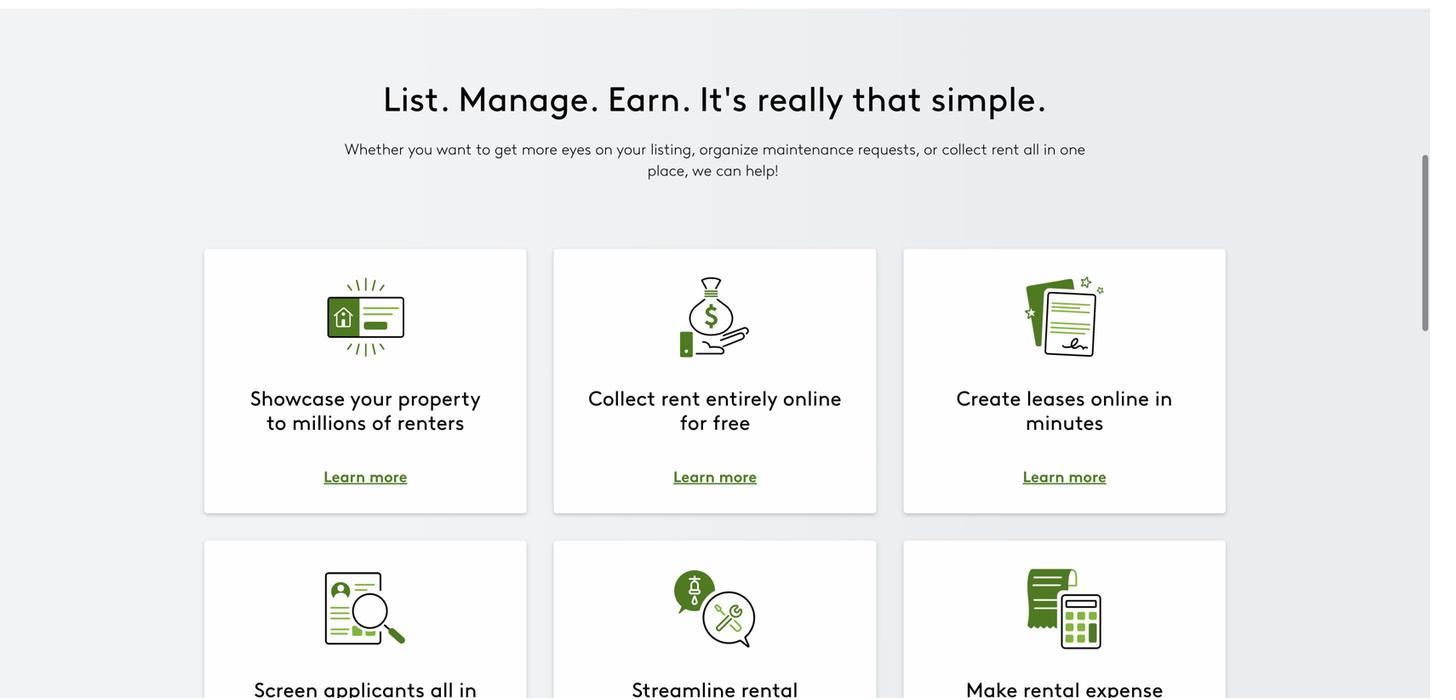 Task type: vqa. For each thing, say whether or not it's contained in the screenshot.
Your inside Showcase your property to millions of renters
yes



Task type: describe. For each thing, give the bounding box(es) containing it.
rent inside collect rent entirely online for free
[[661, 383, 700, 411]]

rent inside whether you want to get more eyes on your listing, organize maintenance requests, or collect rent all in one place, we can help!
[[992, 138, 1020, 159]]

list. manage. earn. it's really that simple.
[[383, 73, 1047, 120]]

collect
[[589, 383, 656, 411]]

that
[[852, 73, 922, 120]]

it's
[[700, 73, 748, 120]]

your inside whether you want to get more eyes on your listing, organize maintenance requests, or collect rent all in one place, we can help!
[[617, 138, 647, 159]]

list.
[[383, 73, 449, 120]]

to for get
[[476, 138, 491, 159]]

collect rent entirely online for free link
[[588, 383, 842, 436]]

more inside whether you want to get more eyes on your listing, organize maintenance requests, or collect rent all in one place, we can help!
[[522, 138, 558, 159]]

create leases online in minutes
[[957, 383, 1173, 436]]

online inside collect rent entirely online for free
[[783, 383, 842, 411]]

collect rent entirely online for free
[[589, 383, 842, 436]]

whether
[[345, 138, 404, 159]]

one
[[1060, 138, 1086, 159]]

learn for of
[[324, 464, 365, 487]]

showcase your property to millions of renters
[[250, 383, 481, 436]]

to for millions
[[266, 408, 286, 436]]

whether you want to get more eyes on your listing, organize maintenance requests, or collect rent all in one place, we can help!
[[345, 138, 1086, 180]]

more for showcase your property to millions of renters
[[369, 464, 407, 487]]

millions
[[292, 408, 366, 436]]

in inside whether you want to get more eyes on your listing, organize maintenance requests, or collect rent all in one place, we can help!
[[1044, 138, 1056, 159]]

3 learn from the left
[[1023, 464, 1065, 487]]

manage.
[[458, 73, 598, 120]]

create leases online in minutes link
[[938, 383, 1192, 436]]

learn more for of
[[324, 464, 407, 487]]

organize
[[699, 138, 758, 159]]

really
[[757, 73, 843, 120]]

earn.
[[608, 73, 690, 120]]

leases
[[1027, 383, 1085, 411]]

entirely
[[706, 383, 778, 411]]

learn more for free
[[673, 464, 757, 487]]

requests,
[[858, 138, 920, 159]]

in inside create leases online in minutes
[[1155, 383, 1173, 411]]



Task type: locate. For each thing, give the bounding box(es) containing it.
on
[[595, 138, 613, 159]]

more down "free" on the bottom of the page
[[719, 464, 757, 487]]

property
[[398, 383, 481, 411]]

online inside create leases online in minutes
[[1091, 383, 1149, 411]]

learn
[[324, 464, 365, 487], [673, 464, 715, 487], [1023, 464, 1065, 487]]

to left get
[[476, 138, 491, 159]]

showcase
[[250, 383, 345, 411]]

learn more
[[324, 464, 407, 487], [673, 464, 757, 487], [1023, 464, 1106, 487]]

help!
[[746, 159, 779, 180]]

learn more link down minutes
[[1023, 464, 1106, 487]]

online right leases
[[1091, 383, 1149, 411]]

your right on
[[617, 138, 647, 159]]

maintenance
[[763, 138, 854, 159]]

more right get
[[522, 138, 558, 159]]

2 horizontal spatial learn
[[1023, 464, 1065, 487]]

learn down minutes
[[1023, 464, 1065, 487]]

1 horizontal spatial your
[[617, 138, 647, 159]]

listing,
[[651, 138, 695, 159]]

collect
[[942, 138, 987, 159]]

of
[[372, 408, 392, 436]]

your
[[617, 138, 647, 159], [350, 383, 392, 411]]

learn more link for free
[[673, 464, 757, 487]]

online
[[783, 383, 842, 411], [1091, 383, 1149, 411]]

2 horizontal spatial learn more
[[1023, 464, 1106, 487]]

minutes
[[1026, 408, 1104, 436]]

2 learn from the left
[[673, 464, 715, 487]]

2 learn more link from the left
[[673, 464, 757, 487]]

1 learn more from the left
[[324, 464, 407, 487]]

your left renters
[[350, 383, 392, 411]]

we
[[692, 159, 712, 180]]

0 horizontal spatial learn
[[324, 464, 365, 487]]

or
[[924, 138, 938, 159]]

1 learn more link from the left
[[324, 464, 407, 487]]

showcase your property to millions of renters link
[[238, 383, 493, 436]]

rent left "free" on the bottom of the page
[[661, 383, 700, 411]]

1 horizontal spatial in
[[1155, 383, 1173, 411]]

learn more link
[[324, 464, 407, 487], [673, 464, 757, 487], [1023, 464, 1106, 487]]

simple.
[[931, 73, 1047, 120]]

your inside 'showcase your property to millions of renters'
[[350, 383, 392, 411]]

place,
[[648, 159, 688, 180]]

0 horizontal spatial in
[[1044, 138, 1056, 159]]

want
[[436, 138, 472, 159]]

can
[[716, 159, 742, 180]]

2 learn more from the left
[[673, 464, 757, 487]]

renters
[[397, 408, 465, 436]]

0 horizontal spatial your
[[350, 383, 392, 411]]

0 horizontal spatial to
[[266, 408, 286, 436]]

more for create leases online in minutes
[[1069, 464, 1106, 487]]

learn for free
[[673, 464, 715, 487]]

0 vertical spatial your
[[617, 138, 647, 159]]

0 vertical spatial to
[[476, 138, 491, 159]]

more down of at the bottom of the page
[[369, 464, 407, 487]]

learn more link down of at the bottom of the page
[[324, 464, 407, 487]]

to
[[476, 138, 491, 159], [266, 408, 286, 436]]

online right entirely
[[783, 383, 842, 411]]

0 vertical spatial in
[[1044, 138, 1056, 159]]

learn more link for of
[[324, 464, 407, 487]]

1 vertical spatial rent
[[661, 383, 700, 411]]

rent
[[992, 138, 1020, 159], [661, 383, 700, 411]]

0 horizontal spatial online
[[783, 383, 842, 411]]

to inside whether you want to get more eyes on your listing, organize maintenance requests, or collect rent all in one place, we can help!
[[476, 138, 491, 159]]

0 horizontal spatial rent
[[661, 383, 700, 411]]

1 horizontal spatial rent
[[992, 138, 1020, 159]]

eyes
[[562, 138, 591, 159]]

learn more down minutes
[[1023, 464, 1106, 487]]

learn down for
[[673, 464, 715, 487]]

more
[[522, 138, 558, 159], [369, 464, 407, 487], [719, 464, 757, 487], [1069, 464, 1106, 487]]

rent left all on the top right
[[992, 138, 1020, 159]]

3 learn more link from the left
[[1023, 464, 1106, 487]]

0 vertical spatial rent
[[992, 138, 1020, 159]]

2 online from the left
[[1091, 383, 1149, 411]]

free
[[713, 408, 750, 436]]

more for collect rent entirely online for free
[[719, 464, 757, 487]]

1 vertical spatial to
[[266, 408, 286, 436]]

create
[[957, 383, 1021, 411]]

you
[[408, 138, 433, 159]]

in
[[1044, 138, 1056, 159], [1155, 383, 1173, 411]]

1 vertical spatial in
[[1155, 383, 1173, 411]]

1 horizontal spatial learn more link
[[673, 464, 757, 487]]

get
[[495, 138, 518, 159]]

1 learn from the left
[[324, 464, 365, 487]]

for
[[680, 408, 707, 436]]

learn more down "free" on the bottom of the page
[[673, 464, 757, 487]]

more down minutes
[[1069, 464, 1106, 487]]

0 horizontal spatial learn more link
[[324, 464, 407, 487]]

2 horizontal spatial learn more link
[[1023, 464, 1106, 487]]

3 learn more from the left
[[1023, 464, 1106, 487]]

all
[[1024, 138, 1040, 159]]

learn more down of at the bottom of the page
[[324, 464, 407, 487]]

learn more link down "free" on the bottom of the page
[[673, 464, 757, 487]]

learn down millions
[[324, 464, 365, 487]]

to inside 'showcase your property to millions of renters'
[[266, 408, 286, 436]]

to left millions
[[266, 408, 286, 436]]

1 horizontal spatial to
[[476, 138, 491, 159]]

1 horizontal spatial learn more
[[673, 464, 757, 487]]

0 horizontal spatial learn more
[[324, 464, 407, 487]]

1 online from the left
[[783, 383, 842, 411]]

1 horizontal spatial learn
[[673, 464, 715, 487]]

1 vertical spatial your
[[350, 383, 392, 411]]

1 horizontal spatial online
[[1091, 383, 1149, 411]]



